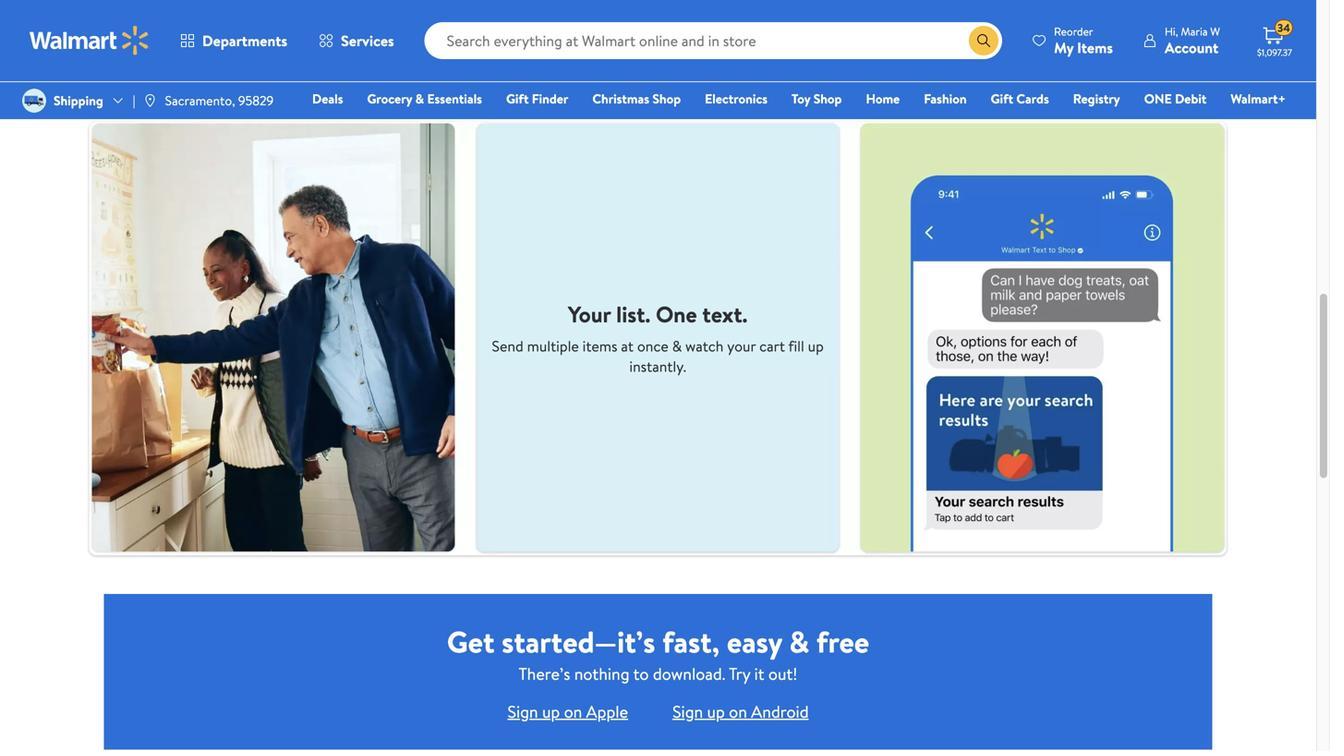 Task type: vqa. For each thing, say whether or not it's contained in the screenshot.
Available for shipping (371)
no



Task type: describe. For each thing, give the bounding box(es) containing it.
grocery
[[367, 90, 412, 108]]

christmas shop
[[593, 90, 681, 108]]

reorder my items
[[1054, 24, 1113, 58]]

on for android
[[729, 700, 747, 723]]

services
[[341, 30, 394, 51]]

 image for sacramento, 95829
[[143, 93, 158, 108]]

text.
[[703, 299, 748, 330]]

your list. one text. send multiple items at once & watch your cart fill up instantly.
[[492, 299, 824, 376]]

departments
[[202, 30, 287, 51]]

shipping
[[54, 91, 103, 109]]

cart
[[760, 336, 785, 356]]

christmas
[[593, 90, 650, 108]]

gift cards
[[991, 90, 1049, 108]]

reorder
[[1054, 24, 1094, 39]]

free
[[817, 621, 870, 662]]

home link
[[858, 89, 908, 109]]

services button
[[303, 18, 410, 63]]

& inside get started—it's fast, easy & free there's nothing to download. try it out!
[[789, 621, 810, 662]]

 image for shipping
[[22, 89, 46, 113]]

up inside your list. one text. send multiple items at once & watch your cart fill up instantly.
[[808, 336, 824, 356]]

to
[[633, 662, 649, 686]]

registry
[[1073, 90, 1121, 108]]

sign up on apple link
[[508, 700, 628, 723]]

essentials
[[427, 90, 482, 108]]

sacramento,
[[165, 91, 235, 109]]

fill
[[789, 336, 805, 356]]

toy shop link
[[784, 89, 850, 109]]

departments button
[[164, 18, 303, 63]]

multiple
[[527, 336, 579, 356]]

gift for gift cards
[[991, 90, 1014, 108]]

gift finder link
[[498, 89, 577, 109]]

items
[[583, 336, 618, 356]]

hi, maria w account
[[1165, 24, 1221, 58]]

grocery & essentials link
[[359, 89, 491, 109]]

account
[[1165, 37, 1219, 58]]

95829
[[238, 91, 274, 109]]

electronics link
[[697, 89, 776, 109]]

toy
[[792, 90, 811, 108]]

sacramento, 95829
[[165, 91, 274, 109]]

one debit link
[[1136, 89, 1215, 109]]

up for sign up on apple
[[542, 700, 560, 723]]

android
[[751, 700, 809, 723]]

fashion
[[924, 90, 967, 108]]

items
[[1077, 37, 1113, 58]]

gift for gift finder
[[506, 90, 529, 108]]

cards
[[1017, 90, 1049, 108]]

& inside your list. one text. send multiple items at once & watch your cart fill up instantly.
[[672, 336, 682, 356]]

it
[[755, 662, 765, 686]]

hi,
[[1165, 24, 1179, 39]]

watch
[[686, 336, 724, 356]]

& inside grocery & essentials link
[[415, 90, 424, 108]]

once
[[637, 336, 669, 356]]

my
[[1054, 37, 1074, 58]]



Task type: locate. For each thing, give the bounding box(es) containing it.
sign up on android link
[[673, 700, 809, 723]]

 image left shipping
[[22, 89, 46, 113]]

list.
[[616, 299, 651, 330]]

0 horizontal spatial sign
[[508, 700, 538, 723]]

w
[[1211, 24, 1221, 39]]

started—it's
[[502, 621, 656, 662]]

2 horizontal spatial &
[[789, 621, 810, 662]]

1 horizontal spatial &
[[672, 336, 682, 356]]

gift finder
[[506, 90, 569, 108]]

one debit
[[1145, 90, 1207, 108]]

gift left the finder
[[506, 90, 529, 108]]

34
[[1278, 20, 1291, 36]]

gift
[[506, 90, 529, 108], [991, 90, 1014, 108]]

on down the try
[[729, 700, 747, 723]]

home
[[866, 90, 900, 108]]

deals
[[312, 90, 343, 108]]

sign down "there's"
[[508, 700, 538, 723]]

easy
[[727, 621, 782, 662]]

at
[[621, 336, 634, 356]]

sign up on android
[[673, 700, 809, 723]]

walmart+
[[1231, 90, 1286, 108]]

2 on from the left
[[729, 700, 747, 723]]

christmas shop link
[[584, 89, 689, 109]]

 image right "|"
[[143, 93, 158, 108]]

shop for christmas shop
[[653, 90, 681, 108]]

on for apple
[[564, 700, 582, 723]]

1 gift from the left
[[506, 90, 529, 108]]

get
[[447, 621, 495, 662]]

0 horizontal spatial &
[[415, 90, 424, 108]]

send
[[492, 336, 524, 356]]

2 gift from the left
[[991, 90, 1014, 108]]

0 horizontal spatial  image
[[22, 89, 46, 113]]

nothing
[[574, 662, 630, 686]]

grocery & essentials
[[367, 90, 482, 108]]

your
[[568, 299, 611, 330]]

sign for sign up on android
[[673, 700, 703, 723]]

instantly.
[[630, 356, 686, 376]]

maria
[[1181, 24, 1208, 39]]

debit
[[1175, 90, 1207, 108]]

fashion link
[[916, 89, 975, 109]]

there's
[[519, 662, 570, 686]]

deals link
[[304, 89, 352, 109]]

|
[[133, 91, 135, 109]]

shop right the toy at the right of page
[[814, 90, 842, 108]]

Walmart Site-Wide search field
[[425, 22, 1003, 59]]

0 horizontal spatial shop
[[653, 90, 681, 108]]

sign up on apple
[[508, 700, 628, 723]]

download.
[[653, 662, 726, 686]]

apple
[[586, 700, 628, 723]]

search icon image
[[977, 33, 991, 48]]

finder
[[532, 90, 569, 108]]

registry link
[[1065, 89, 1129, 109]]

shop for toy shop
[[814, 90, 842, 108]]

walmart image
[[30, 26, 150, 55]]

1 horizontal spatial up
[[707, 700, 725, 723]]

shop
[[653, 90, 681, 108], [814, 90, 842, 108]]

1 horizontal spatial shop
[[814, 90, 842, 108]]

1 horizontal spatial gift
[[991, 90, 1014, 108]]

0 horizontal spatial up
[[542, 700, 560, 723]]

sign
[[508, 700, 538, 723], [673, 700, 703, 723]]

one
[[1145, 90, 1172, 108]]

Search search field
[[425, 22, 1003, 59]]

1 on from the left
[[564, 700, 582, 723]]

2 shop from the left
[[814, 90, 842, 108]]

up
[[808, 336, 824, 356], [542, 700, 560, 723], [707, 700, 725, 723]]

1 horizontal spatial on
[[729, 700, 747, 723]]

1 horizontal spatial sign
[[673, 700, 703, 723]]

2 sign from the left
[[673, 700, 703, 723]]

sign for sign up on apple
[[508, 700, 538, 723]]

gift cards link
[[983, 89, 1058, 109]]

your
[[727, 336, 756, 356]]

up for sign up on android
[[707, 700, 725, 723]]

toy shop
[[792, 90, 842, 108]]

up right fill
[[808, 336, 824, 356]]

& right once
[[672, 336, 682, 356]]

0 vertical spatial &
[[415, 90, 424, 108]]

fast,
[[663, 621, 720, 662]]

$1,097.37
[[1258, 46, 1293, 59]]

on left apple
[[564, 700, 582, 723]]

 image
[[22, 89, 46, 113], [143, 93, 158, 108]]

get started—it's fast, easy & free there's nothing to download. try it out!
[[447, 621, 870, 686]]

1 sign from the left
[[508, 700, 538, 723]]

get started—it's fast, easy & free. there's nothing to download. try it out! sign up on apple. sign up on android. image
[[104, 592, 1213, 751]]

2 vertical spatial &
[[789, 621, 810, 662]]

1 horizontal spatial  image
[[143, 93, 158, 108]]

try
[[729, 662, 751, 686]]

shop right christmas on the left of page
[[653, 90, 681, 108]]

gift left cards
[[991, 90, 1014, 108]]

up down download.
[[707, 700, 725, 723]]

1 vertical spatial &
[[672, 336, 682, 356]]

out!
[[769, 662, 798, 686]]

sign down download.
[[673, 700, 703, 723]]

2 horizontal spatial up
[[808, 336, 824, 356]]

up down "there's"
[[542, 700, 560, 723]]

walmart+ link
[[1223, 89, 1294, 109]]

on
[[564, 700, 582, 723], [729, 700, 747, 723]]

0 horizontal spatial on
[[564, 700, 582, 723]]

& left free
[[789, 621, 810, 662]]

& right grocery
[[415, 90, 424, 108]]

&
[[415, 90, 424, 108], [672, 336, 682, 356], [789, 621, 810, 662]]

electronics
[[705, 90, 768, 108]]

one
[[656, 299, 697, 330]]

1 shop from the left
[[653, 90, 681, 108]]

0 horizontal spatial gift
[[506, 90, 529, 108]]



